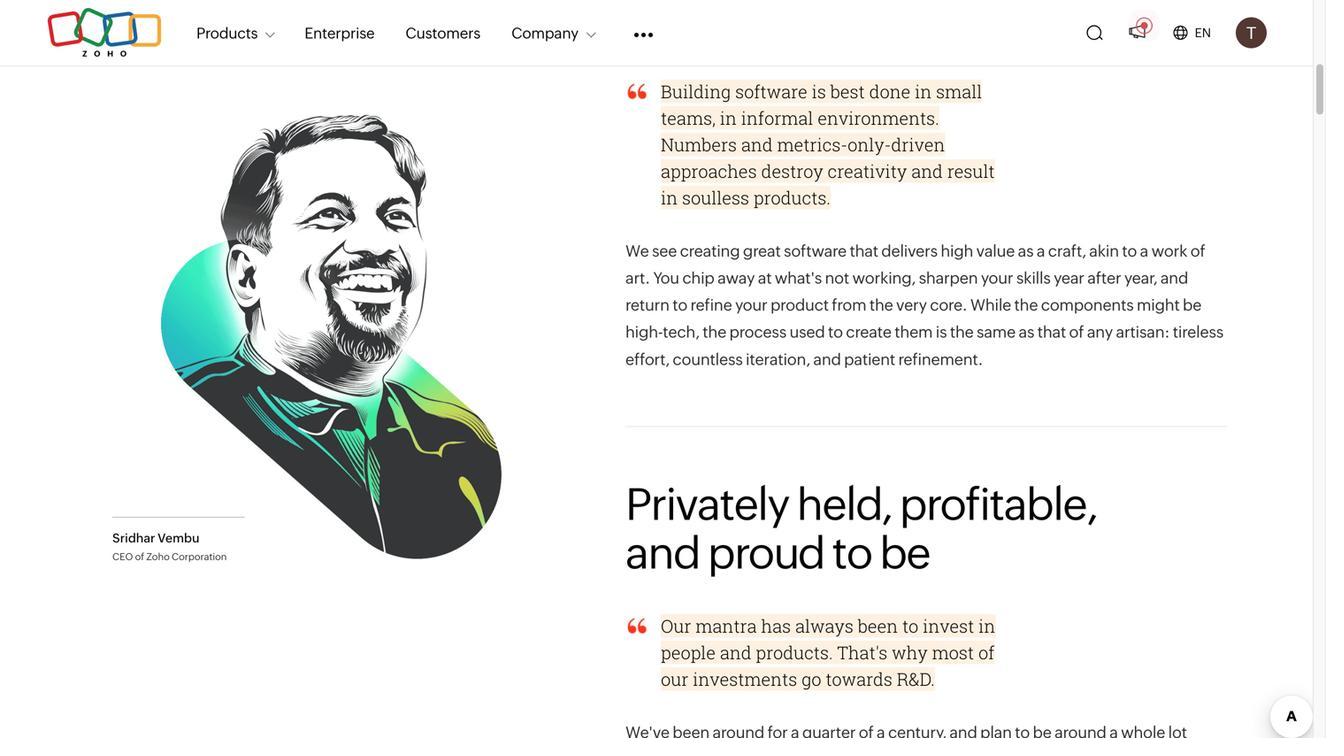 Task type: describe. For each thing, give the bounding box(es) containing it.
them
[[895, 323, 933, 341]]

refine
[[691, 296, 732, 314]]

soulless
[[682, 186, 750, 209]]

be inside privately held, profitable, and proud to be
[[880, 527, 930, 578]]

always
[[796, 614, 854, 638]]

to inside "our mantra has always been to invest in people and products. that's why most of our investments go towards r&d."
[[903, 614, 919, 638]]

year,
[[1125, 269, 1158, 287]]

destroy
[[761, 159, 824, 183]]

you
[[653, 269, 680, 287]]

and down driven
[[912, 159, 943, 183]]

best
[[831, 80, 865, 103]]

1 vertical spatial that
[[1038, 323, 1066, 341]]

result
[[948, 159, 995, 183]]

2 a from the left
[[1140, 242, 1149, 260]]

of inside sridhar vembu ceo of zoho corporation
[[135, 551, 144, 562]]

1 vertical spatial your
[[735, 296, 768, 314]]

great
[[743, 242, 781, 260]]

numbers
[[661, 133, 737, 156]]

the down "skills"
[[1015, 296, 1038, 314]]

craft,
[[1048, 242, 1087, 260]]

and inside privately held, profitable, and proud to be
[[626, 527, 700, 578]]

skills
[[1017, 269, 1051, 287]]

work
[[1152, 242, 1188, 260]]

patient
[[844, 350, 896, 368]]

create
[[846, 323, 892, 341]]

and down used
[[814, 350, 841, 368]]

privately held, profitable, and proud to be
[[626, 479, 1097, 578]]

teams,
[[661, 106, 716, 130]]

in left "soulless"
[[661, 186, 678, 209]]

return
[[626, 296, 670, 314]]

1 horizontal spatial your
[[981, 269, 1014, 287]]

while
[[971, 296, 1012, 314]]

customers
[[406, 24, 481, 41]]

what's
[[775, 269, 822, 287]]

enterprise link
[[305, 13, 375, 52]]

working,
[[853, 269, 916, 287]]

high
[[941, 242, 974, 260]]

akin
[[1090, 242, 1119, 260]]

privately
[[626, 479, 789, 530]]

sharpen
[[919, 269, 978, 287]]

small
[[936, 80, 982, 103]]

after
[[1088, 269, 1122, 287]]

products
[[196, 24, 258, 41]]

sridhar vembu ceo of zoho corporation
[[112, 531, 227, 562]]

of right the work
[[1191, 242, 1206, 260]]

countless
[[673, 350, 743, 368]]

used
[[790, 323, 825, 341]]

components
[[1041, 296, 1134, 314]]

informal
[[741, 106, 814, 130]]

towards
[[826, 667, 893, 691]]

away
[[718, 269, 755, 287]]

environments.
[[818, 106, 940, 130]]

tech,
[[663, 323, 700, 341]]

ceo
[[112, 551, 133, 562]]

software inside building software is best done in small teams, in informal environments. numbers and metrics-only-driven approaches destroy creativity and result in soulless products.
[[735, 80, 808, 103]]

sridhar
[[112, 531, 155, 545]]

only-
[[848, 133, 892, 156]]

that's
[[838, 641, 888, 664]]

very
[[897, 296, 927, 314]]

metrics-
[[777, 133, 848, 156]]

mantra
[[696, 614, 757, 638]]

see
[[652, 242, 677, 260]]

and down the work
[[1161, 269, 1189, 287]]

the down working,
[[870, 296, 893, 314]]

not
[[825, 269, 850, 287]]

in up numbers
[[720, 106, 737, 130]]

profitable,
[[900, 479, 1097, 530]]

has
[[761, 614, 791, 638]]

the down core.
[[950, 323, 974, 341]]



Task type: vqa. For each thing, say whether or not it's contained in the screenshot.
the rightmost the 'Other Zoho Applications'
no



Task type: locate. For each thing, give the bounding box(es) containing it.
vembu
[[158, 531, 200, 545]]

your
[[981, 269, 1014, 287], [735, 296, 768, 314]]

that
[[850, 242, 879, 260], [1038, 323, 1066, 341]]

in right invest
[[979, 614, 996, 638]]

0 vertical spatial as
[[1018, 242, 1034, 260]]

software up "what's"
[[784, 242, 847, 260]]

1 vertical spatial products.
[[756, 641, 833, 664]]

be inside we see creating great software that delivers high value as a craft, akin to a work of art. you chip away at what's not working, sharpen your skills year after year, and return to refine your product from the very core. while the components might be high-tech, the process used to create them is the same as that of any artisan: tireless effort, countless iteration, and patient refinement.
[[1183, 296, 1202, 314]]

creativity
[[828, 159, 907, 183]]

1 horizontal spatial that
[[1038, 323, 1066, 341]]

is left best
[[812, 80, 826, 103]]

and down informal
[[742, 133, 773, 156]]

and up our
[[626, 527, 700, 578]]

of right ceo on the bottom left of page
[[135, 551, 144, 562]]

refinement.
[[899, 350, 983, 368]]

0 vertical spatial be
[[1183, 296, 1202, 314]]

in inside "our mantra has always been to invest in people and products. that's why most of our investments go towards r&d."
[[979, 614, 996, 638]]

is up the refinement.
[[936, 323, 947, 341]]

software
[[735, 80, 808, 103], [784, 242, 847, 260]]

0 vertical spatial software
[[735, 80, 808, 103]]

products.
[[754, 186, 831, 209], [756, 641, 833, 664]]

in right done
[[915, 80, 932, 103]]

customers link
[[406, 13, 481, 52]]

value
[[977, 242, 1015, 260]]

product
[[771, 296, 829, 314]]

is inside building software is best done in small teams, in informal environments. numbers and metrics-only-driven approaches destroy creativity and result in soulless products.
[[812, 80, 826, 103]]

is
[[812, 80, 826, 103], [936, 323, 947, 341]]

your down "value"
[[981, 269, 1014, 287]]

that up working,
[[850, 242, 879, 260]]

to right used
[[828, 323, 843, 341]]

as up "skills"
[[1018, 242, 1034, 260]]

to up tech,
[[673, 296, 688, 314]]

0 horizontal spatial that
[[850, 242, 879, 260]]

been
[[858, 614, 898, 638]]

in
[[915, 80, 932, 103], [720, 106, 737, 130], [661, 186, 678, 209], [979, 614, 996, 638]]

1 vertical spatial as
[[1019, 323, 1035, 341]]

core.
[[930, 296, 968, 314]]

we
[[626, 242, 649, 260]]

our mantra has always been to invest in people and products. that's why most of our investments go towards r&d.
[[661, 614, 996, 691]]

driven
[[892, 133, 945, 156]]

building
[[661, 80, 731, 103]]

products. inside building software is best done in small teams, in informal environments. numbers and metrics-only-driven approaches destroy creativity and result in soulless products.
[[754, 186, 831, 209]]

products. down "destroy"
[[754, 186, 831, 209]]

of
[[1191, 242, 1206, 260], [1070, 323, 1084, 341], [135, 551, 144, 562], [979, 641, 995, 664]]

0 horizontal spatial a
[[1037, 242, 1045, 260]]

1 vertical spatial is
[[936, 323, 947, 341]]

a left the work
[[1140, 242, 1149, 260]]

held,
[[797, 479, 892, 530]]

effort,
[[626, 350, 670, 368]]

a left craft,
[[1037, 242, 1045, 260]]

to
[[1122, 242, 1137, 260], [673, 296, 688, 314], [828, 323, 843, 341], [832, 527, 872, 578], [903, 614, 919, 638]]

corporation
[[172, 551, 227, 562]]

of left any
[[1070, 323, 1084, 341]]

terry turtle image
[[1236, 17, 1267, 48]]

zoho
[[146, 551, 170, 562]]

and inside "our mantra has always been to invest in people and products. that's why most of our investments go towards r&d."
[[720, 641, 752, 664]]

en
[[1195, 26, 1212, 40]]

proud
[[708, 527, 825, 578]]

why
[[892, 641, 928, 664]]

0 horizontal spatial be
[[880, 527, 930, 578]]

of right most
[[979, 641, 995, 664]]

products. up go at the bottom of the page
[[756, 641, 833, 664]]

r&d.
[[897, 667, 935, 691]]

0 vertical spatial is
[[812, 80, 826, 103]]

1 horizontal spatial is
[[936, 323, 947, 341]]

be up been
[[880, 527, 930, 578]]

and up investments
[[720, 641, 752, 664]]

0 vertical spatial your
[[981, 269, 1014, 287]]

we see creating great software that delivers high value as a craft, akin to a work of art. you chip away at what's not working, sharpen your skills year after year, and return to refine your product from the very core. while the components might be high-tech, the process used to create them is the same as that of any artisan: tireless effort, countless iteration, and patient refinement.
[[626, 242, 1224, 368]]

creating
[[680, 242, 740, 260]]

be
[[1183, 296, 1202, 314], [880, 527, 930, 578]]

software inside we see creating great software that delivers high value as a craft, akin to a work of art. you chip away at what's not working, sharpen your skills year after year, and return to refine your product from the very core. while the components might be high-tech, the process used to create them is the same as that of any artisan: tireless effort, countless iteration, and patient refinement.
[[784, 242, 847, 260]]

our
[[661, 667, 689, 691]]

tireless
[[1173, 323, 1224, 341]]

our
[[661, 614, 692, 638]]

the down refine
[[703, 323, 727, 341]]

done
[[870, 80, 911, 103]]

your up the process
[[735, 296, 768, 314]]

0 vertical spatial products.
[[754, 186, 831, 209]]

to up why
[[903, 614, 919, 638]]

building software is best done in small teams, in informal environments. numbers and metrics-only-driven approaches destroy creativity and result in soulless products.
[[661, 80, 995, 209]]

from
[[832, 296, 867, 314]]

1 horizontal spatial be
[[1183, 296, 1202, 314]]

0 horizontal spatial is
[[812, 80, 826, 103]]

process
[[730, 323, 787, 341]]

artisan:
[[1116, 323, 1170, 341]]

investments
[[693, 667, 798, 691]]

that down components
[[1038, 323, 1066, 341]]

delivers
[[882, 242, 938, 260]]

high-
[[626, 323, 663, 341]]

at
[[758, 269, 772, 287]]

to inside privately held, profitable, and proud to be
[[832, 527, 872, 578]]

people
[[661, 641, 716, 664]]

1 vertical spatial be
[[880, 527, 930, 578]]

most
[[932, 641, 974, 664]]

a
[[1037, 242, 1045, 260], [1140, 242, 1149, 260]]

0 horizontal spatial your
[[735, 296, 768, 314]]

be up tireless
[[1183, 296, 1202, 314]]

1 horizontal spatial a
[[1140, 242, 1149, 260]]

iteration,
[[746, 350, 811, 368]]

as
[[1018, 242, 1034, 260], [1019, 323, 1035, 341]]

0 vertical spatial that
[[850, 242, 879, 260]]

of inside "our mantra has always been to invest in people and products. that's why most of our investments go towards r&d."
[[979, 641, 995, 664]]

and
[[742, 133, 773, 156], [912, 159, 943, 183], [1161, 269, 1189, 287], [814, 350, 841, 368], [626, 527, 700, 578], [720, 641, 752, 664]]

invest
[[923, 614, 975, 638]]

chip
[[683, 269, 715, 287]]

is inside we see creating great software that delivers high value as a craft, akin to a work of art. you chip away at what's not working, sharpen your skills year after year, and return to refine your product from the very core. while the components might be high-tech, the process used to create them is the same as that of any artisan: tireless effort, countless iteration, and patient refinement.
[[936, 323, 947, 341]]

any
[[1087, 323, 1113, 341]]

company
[[512, 24, 579, 41]]

products. inside "our mantra has always been to invest in people and products. that's why most of our investments go towards r&d."
[[756, 641, 833, 664]]

enterprise
[[305, 24, 375, 41]]

art.
[[626, 269, 650, 287]]

to right the akin
[[1122, 242, 1137, 260]]

year
[[1054, 269, 1085, 287]]

1 vertical spatial software
[[784, 242, 847, 260]]

as right same
[[1019, 323, 1035, 341]]

to up been
[[832, 527, 872, 578]]

same
[[977, 323, 1016, 341]]

software up informal
[[735, 80, 808, 103]]

approaches
[[661, 159, 757, 183]]

1 a from the left
[[1037, 242, 1045, 260]]

might
[[1137, 296, 1180, 314]]

go
[[802, 667, 822, 691]]



